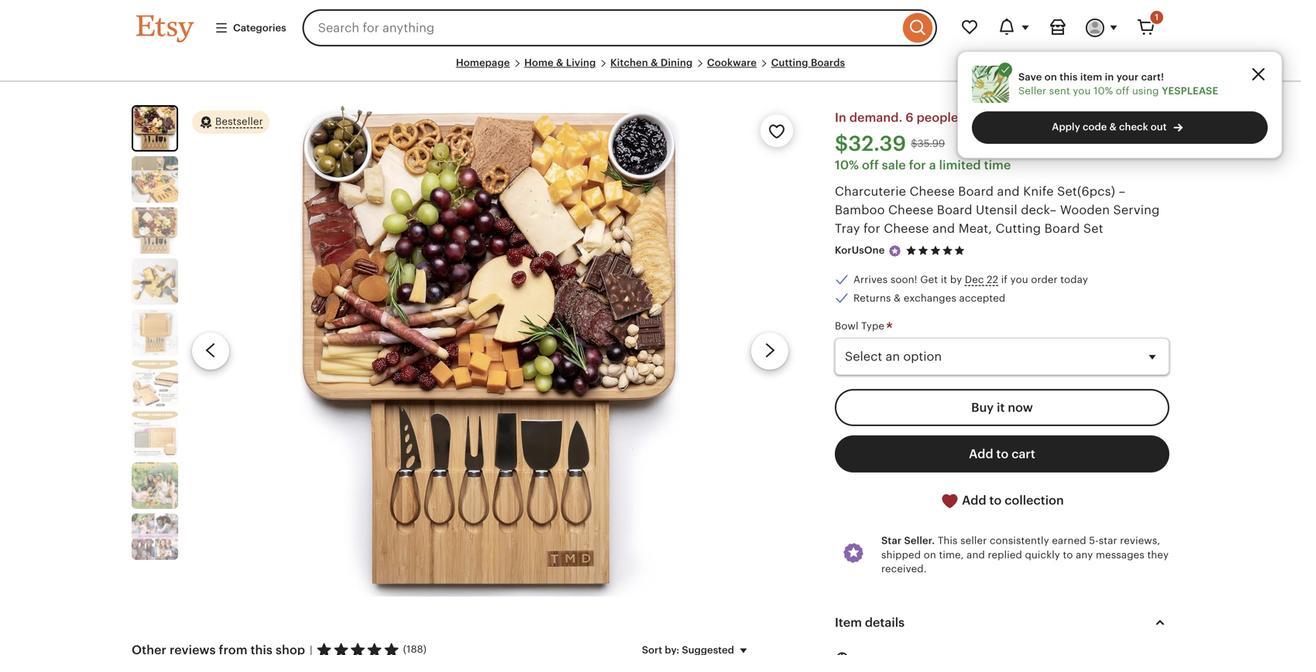 Task type: describe. For each thing, give the bounding box(es) containing it.
charcuterie cheese board and knife set(6pcs) – bamboo cheese board utensil deck– wooden serving tray for cheese and meat, cutting board set
[[835, 185, 1160, 236]]

star
[[1099, 536, 1117, 547]]

time
[[984, 158, 1011, 172]]

–
[[1119, 185, 1126, 198]]

2 vertical spatial cheese
[[884, 222, 929, 236]]

and inside "this seller consistently earned 5-star reviews, shipped on time, and replied quickly to any messages they received."
[[967, 550, 985, 561]]

quickly
[[1025, 550, 1060, 561]]

10% off sale for a limited time
[[835, 158, 1011, 172]]

bestseller
[[215, 116, 263, 127]]

homepage link
[[456, 57, 510, 69]]

on inside save on this item in your cart! seller sent you 10% off using yesplease
[[1045, 71, 1057, 83]]

to inside "this seller consistently earned 5-star reviews, shipped on time, and replied quickly to any messages they received."
[[1063, 550, 1073, 561]]

0 vertical spatial cheese
[[910, 185, 955, 198]]

homepage
[[456, 57, 510, 69]]

received.
[[881, 564, 927, 576]]

kitchen
[[610, 57, 648, 69]]

categories banner
[[108, 0, 1193, 56]]

2 vertical spatial board
[[1045, 222, 1080, 236]]

returns & exchanges accepted
[[853, 293, 1006, 304]]

cutting boards link
[[771, 57, 845, 69]]

apply code & check out
[[1052, 121, 1167, 133]]

save
[[1018, 71, 1042, 83]]

on inside "this seller consistently earned 5-star reviews, shipped on time, and replied quickly to any messages they received."
[[924, 550, 936, 561]]

code
[[1083, 121, 1107, 133]]

bestseller button
[[192, 110, 269, 135]]

$32.39
[[835, 132, 906, 156]]

star_seller image
[[888, 244, 902, 258]]

reviews,
[[1120, 536, 1160, 547]]

serving
[[1113, 203, 1160, 217]]

it inside button
[[997, 401, 1005, 415]]

in inside save on this item in your cart! seller sent you 10% off using yesplease
[[1105, 71, 1114, 83]]

cart
[[1012, 448, 1035, 462]]

1 vertical spatial in
[[1033, 111, 1044, 125]]

0 vertical spatial and
[[997, 185, 1020, 198]]

bowl
[[835, 321, 859, 332]]

1
[[1155, 12, 1159, 22]]

10% inside save on this item in your cart! seller sent you 10% off using yesplease
[[1094, 85, 1113, 97]]

last
[[1070, 111, 1091, 125]]

1 link
[[1128, 9, 1165, 46]]

item
[[1080, 71, 1102, 83]]

star seller.
[[881, 536, 935, 547]]

you inside save on this item in your cart! seller sent you 10% off using yesplease
[[1073, 85, 1091, 97]]

utensil
[[976, 203, 1018, 217]]

add to collection button
[[835, 482, 1169, 521]]

seller.
[[904, 536, 935, 547]]

0 horizontal spatial charcuterie cheese board and knife set6pcs bamboo cheese round image
[[133, 107, 177, 150]]

add to collection
[[959, 494, 1064, 508]]

the
[[1047, 111, 1067, 125]]

seller
[[960, 536, 987, 547]]

to for cart
[[996, 448, 1009, 462]]

by
[[950, 274, 962, 286]]

24
[[1094, 111, 1109, 125]]

arrives
[[853, 274, 888, 286]]

in
[[835, 111, 846, 125]]

off inside save on this item in your cart! seller sent you 10% off using yesplease
[[1116, 85, 1130, 97]]

0 vertical spatial for
[[909, 158, 926, 172]]

& for returns & exchanges accepted
[[894, 293, 901, 304]]

0 vertical spatial board
[[958, 185, 994, 198]]

exchanges
[[904, 293, 956, 304]]

kitchen & dining link
[[610, 57, 693, 69]]

1 vertical spatial board
[[937, 203, 972, 217]]

home & living
[[524, 57, 596, 69]]

limited
[[939, 158, 981, 172]]

home
[[524, 57, 554, 69]]

charcuterie cheese board and knife set6pcs bamboo cheese image 2 image
[[132, 157, 178, 203]]

accepted
[[959, 293, 1006, 304]]

0 vertical spatial it
[[941, 274, 947, 286]]

if
[[1001, 274, 1008, 286]]

add for add to collection
[[962, 494, 986, 508]]

buy it now
[[971, 401, 1033, 415]]

cutting boards
[[771, 57, 845, 69]]

1 vertical spatial cheese
[[888, 203, 934, 217]]

sale
[[882, 158, 906, 172]]

none search field inside categories banner
[[303, 9, 937, 46]]

consistently
[[990, 536, 1049, 547]]

dining
[[661, 57, 693, 69]]

wooden
[[1060, 203, 1110, 217]]

charcuterie cheese board and knife set6pcs bamboo cheese image 8 image
[[132, 463, 178, 510]]

charcuterie cheese board and knife set6pcs bamboo cheese square image
[[132, 208, 178, 254]]

using
[[1132, 85, 1159, 97]]

save on this item in your cart! seller sent you 10% off using yesplease
[[1018, 71, 1218, 97]]

apply
[[1052, 121, 1080, 133]]

kitchen & dining
[[610, 57, 693, 69]]

in demand. 6 people bought this in the last 24 hours.
[[835, 111, 1150, 125]]

check
[[1119, 121, 1148, 133]]

sent
[[1049, 85, 1070, 97]]



Task type: locate. For each thing, give the bounding box(es) containing it.
1 horizontal spatial off
[[1116, 85, 1130, 97]]

board down wooden
[[1045, 222, 1080, 236]]

1 vertical spatial for
[[864, 222, 880, 236]]

this down seller
[[1008, 111, 1030, 125]]

and left 'meat,'
[[932, 222, 955, 236]]

1 horizontal spatial 10%
[[1094, 85, 1113, 97]]

menu bar
[[136, 56, 1165, 82]]

charcuterie
[[835, 185, 906, 198]]

today
[[1060, 274, 1088, 286]]

add left cart
[[969, 448, 993, 462]]

any
[[1076, 550, 1093, 561]]

cheese
[[910, 185, 955, 198], [888, 203, 934, 217], [884, 222, 929, 236]]

10% down $32.39
[[835, 158, 859, 172]]

1 horizontal spatial and
[[967, 550, 985, 561]]

1 horizontal spatial you
[[1073, 85, 1091, 97]]

you
[[1073, 85, 1091, 97], [1010, 274, 1028, 286]]

add
[[969, 448, 993, 462], [962, 494, 986, 508]]

None search field
[[303, 9, 937, 46]]

2 vertical spatial and
[[967, 550, 985, 561]]

0 vertical spatial off
[[1116, 85, 1130, 97]]

your
[[1117, 71, 1139, 83]]

menu bar containing homepage
[[136, 56, 1165, 82]]

out
[[1151, 121, 1167, 133]]

for inside charcuterie cheese board and knife set(6pcs) – bamboo cheese board utensil deck– wooden serving tray for cheese and meat, cutting board set
[[864, 222, 880, 236]]

charcuterie cheese board and knife set6pcs bamboo cheese image 4 image
[[132, 259, 178, 305]]

0 horizontal spatial on
[[924, 550, 936, 561]]

1 vertical spatial on
[[924, 550, 936, 561]]

apply code & check out link
[[972, 112, 1268, 144]]

knife
[[1023, 185, 1054, 198]]

1 vertical spatial and
[[932, 222, 955, 236]]

to for collection
[[989, 494, 1002, 508]]

0 horizontal spatial cutting
[[771, 57, 808, 69]]

bought
[[961, 111, 1005, 125]]

charcuterie cheese board and knife set6pcs bamboo cheese image 7 image
[[132, 412, 178, 459]]

yesplease
[[1162, 85, 1218, 97]]

and
[[997, 185, 1020, 198], [932, 222, 955, 236], [967, 550, 985, 561]]

for down bamboo
[[864, 222, 880, 236]]

1 vertical spatial cutting
[[996, 222, 1041, 236]]

0 vertical spatial on
[[1045, 71, 1057, 83]]

board
[[958, 185, 994, 198], [937, 203, 972, 217], [1045, 222, 1080, 236]]

1 horizontal spatial charcuterie cheese board and knife set6pcs bamboo cheese round image
[[300, 105, 680, 597]]

to inside add to collection button
[[989, 494, 1002, 508]]

buy it now button
[[835, 389, 1169, 427]]

cutting down deck– at the top right of page
[[996, 222, 1041, 236]]

item
[[835, 616, 862, 630]]

hours.
[[1113, 111, 1150, 125]]

returns
[[853, 293, 891, 304]]

this seller consistently earned 5-star reviews, shipped on time, and replied quickly to any messages they received.
[[881, 536, 1169, 576]]

in right item
[[1105, 71, 1114, 83]]

living
[[566, 57, 596, 69]]

1 horizontal spatial cutting
[[996, 222, 1041, 236]]

0 horizontal spatial you
[[1010, 274, 1028, 286]]

add for add to cart
[[969, 448, 993, 462]]

add to cart button
[[835, 436, 1169, 473]]

charcuterie cheese board and knife set6pcs bamboo cheese image 9 image
[[132, 514, 178, 561]]

charcuterie cheese board and knife set6pcs bamboo cheese round image
[[300, 105, 680, 597], [133, 107, 177, 150]]

0 vertical spatial in
[[1105, 71, 1114, 83]]

cutting left the boards
[[771, 57, 808, 69]]

2 horizontal spatial and
[[997, 185, 1020, 198]]

& right returns
[[894, 293, 901, 304]]

for left a
[[909, 158, 926, 172]]

& left dining
[[651, 57, 658, 69]]

set
[[1083, 222, 1103, 236]]

$32.39 $35.99
[[835, 132, 945, 156]]

board up 'meat,'
[[937, 203, 972, 217]]

you down item
[[1073, 85, 1091, 97]]

(188)
[[403, 644, 427, 656]]

1 vertical spatial this
[[1008, 111, 1030, 125]]

on down seller.
[[924, 550, 936, 561]]

set(6pcs)
[[1057, 185, 1115, 198]]

home & living link
[[524, 57, 596, 69]]

& right code
[[1109, 121, 1117, 133]]

on up sent
[[1045, 71, 1057, 83]]

korusone link
[[835, 245, 885, 257]]

replied
[[988, 550, 1022, 561]]

categories
[[233, 22, 286, 34]]

10% down item
[[1094, 85, 1113, 97]]

1 horizontal spatial it
[[997, 401, 1005, 415]]

0 horizontal spatial this
[[1008, 111, 1030, 125]]

demand.
[[850, 111, 903, 125]]

1 vertical spatial it
[[997, 401, 1005, 415]]

people
[[917, 111, 958, 125]]

0 vertical spatial add
[[969, 448, 993, 462]]

cutting inside charcuterie cheese board and knife set(6pcs) – bamboo cheese board utensil deck– wooden serving tray for cheese and meat, cutting board set
[[996, 222, 1041, 236]]

dec
[[965, 274, 984, 286]]

0 vertical spatial you
[[1073, 85, 1091, 97]]

& right home
[[556, 57, 564, 69]]

buy
[[971, 401, 994, 415]]

add inside add to cart 'button'
[[969, 448, 993, 462]]

0 vertical spatial 10%
[[1094, 85, 1113, 97]]

$35.99
[[911, 138, 945, 150]]

collection
[[1005, 494, 1064, 508]]

this
[[938, 536, 958, 547]]

seller
[[1018, 85, 1046, 97]]

this up sent
[[1060, 71, 1078, 83]]

order
[[1031, 274, 1058, 286]]

time,
[[939, 550, 964, 561]]

messages
[[1096, 550, 1145, 561]]

& for kitchen & dining
[[651, 57, 658, 69]]

they
[[1147, 550, 1169, 561]]

5-
[[1089, 536, 1099, 547]]

0 vertical spatial this
[[1060, 71, 1078, 83]]

cutting inside menu bar
[[771, 57, 808, 69]]

1 vertical spatial 10%
[[835, 158, 859, 172]]

this
[[1060, 71, 1078, 83], [1008, 111, 1030, 125]]

& for home & living
[[556, 57, 564, 69]]

bowl type
[[835, 321, 887, 332]]

earned
[[1052, 536, 1086, 547]]

10%
[[1094, 85, 1113, 97], [835, 158, 859, 172]]

22
[[987, 274, 998, 286]]

off down $32.39
[[862, 158, 879, 172]]

1 horizontal spatial on
[[1045, 71, 1057, 83]]

add up seller
[[962, 494, 986, 508]]

it right buy
[[997, 401, 1005, 415]]

categories button
[[203, 14, 298, 42]]

0 vertical spatial cutting
[[771, 57, 808, 69]]

details
[[865, 616, 905, 630]]

type
[[861, 321, 885, 332]]

to left cart
[[996, 448, 1009, 462]]

1 vertical spatial to
[[989, 494, 1002, 508]]

off down the "your"
[[1116, 85, 1130, 97]]

in
[[1105, 71, 1114, 83], [1033, 111, 1044, 125]]

it left the by
[[941, 274, 947, 286]]

0 horizontal spatial 10%
[[835, 158, 859, 172]]

0 horizontal spatial off
[[862, 158, 879, 172]]

Search for anything text field
[[303, 9, 899, 46]]

add to cart
[[969, 448, 1035, 462]]

0 horizontal spatial in
[[1033, 111, 1044, 125]]

0 horizontal spatial it
[[941, 274, 947, 286]]

in left 'the'
[[1033, 111, 1044, 125]]

boards
[[811, 57, 845, 69]]

you right if
[[1010, 274, 1028, 286]]

soon! get
[[891, 274, 938, 286]]

1 horizontal spatial this
[[1060, 71, 1078, 83]]

1 vertical spatial you
[[1010, 274, 1028, 286]]

1 vertical spatial add
[[962, 494, 986, 508]]

cutting
[[771, 57, 808, 69], [996, 222, 1041, 236]]

deck–
[[1021, 203, 1057, 217]]

item details
[[835, 616, 905, 630]]

1 horizontal spatial in
[[1105, 71, 1114, 83]]

and down seller
[[967, 550, 985, 561]]

2 vertical spatial to
[[1063, 550, 1073, 561]]

bamboo
[[835, 203, 885, 217]]

charcuterie cheese board and knife set6pcs bamboo cheese image 5 image
[[132, 310, 178, 356]]

1 horizontal spatial for
[[909, 158, 926, 172]]

to left collection
[[989, 494, 1002, 508]]

to
[[996, 448, 1009, 462], [989, 494, 1002, 508], [1063, 550, 1073, 561]]

charcuterie cheese board and knife set6pcs bamboo cheese image 6 image
[[132, 361, 178, 408]]

this inside save on this item in your cart! seller sent you 10% off using yesplease
[[1060, 71, 1078, 83]]

0 horizontal spatial for
[[864, 222, 880, 236]]

add inside add to collection button
[[962, 494, 986, 508]]

0 vertical spatial to
[[996, 448, 1009, 462]]

a
[[929, 158, 936, 172]]

to down earned
[[1063, 550, 1073, 561]]

off
[[1116, 85, 1130, 97], [862, 158, 879, 172]]

0 horizontal spatial and
[[932, 222, 955, 236]]

to inside add to cart 'button'
[[996, 448, 1009, 462]]

meat,
[[959, 222, 992, 236]]

shipped
[[881, 550, 921, 561]]

and up utensil
[[997, 185, 1020, 198]]

korusone
[[835, 245, 885, 257]]

board up utensil
[[958, 185, 994, 198]]

star
[[881, 536, 902, 547]]

cart!
[[1141, 71, 1164, 83]]

1 vertical spatial off
[[862, 158, 879, 172]]



Task type: vqa. For each thing, say whether or not it's contained in the screenshot.
charcuterie cheese board and knife set6pcs bamboo cheese image 7
yes



